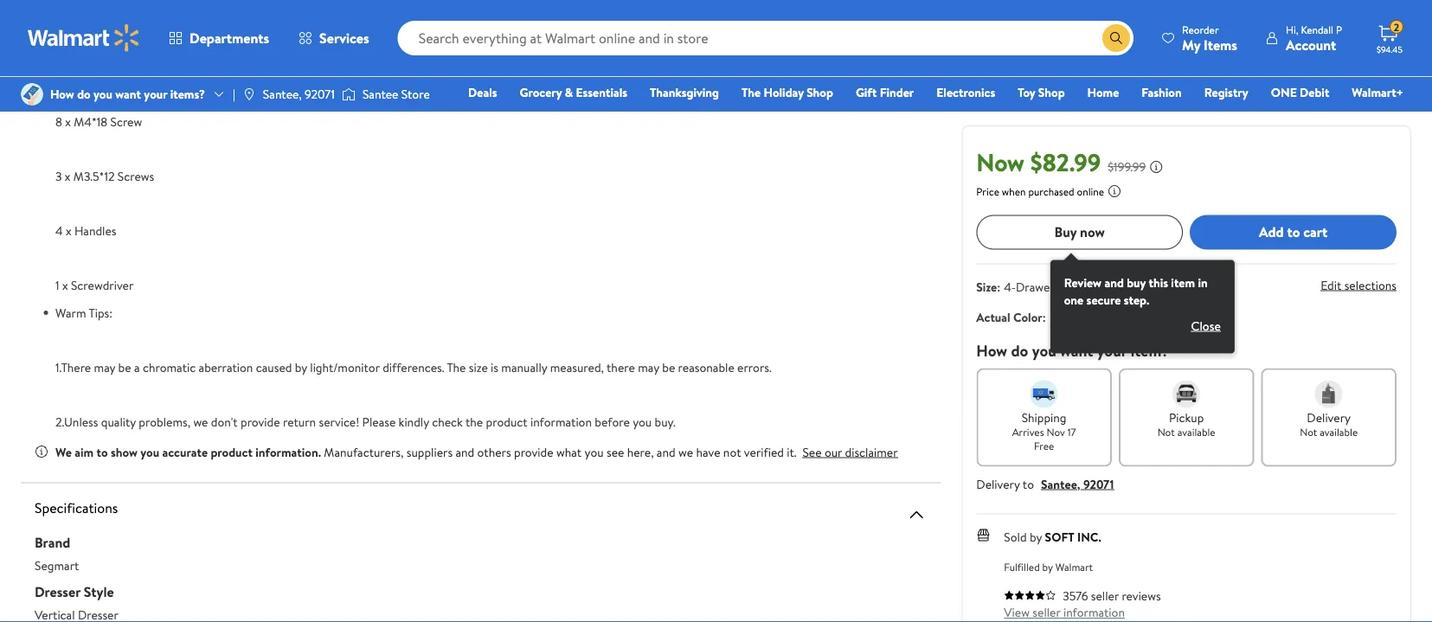 Task type: describe. For each thing, give the bounding box(es) containing it.
to for delivery
[[1023, 475, 1034, 492]]

size
[[469, 359, 488, 376]]

see
[[803, 444, 822, 460]]

1 for 1 x screwdriver
[[55, 277, 59, 294]]

intent image for pickup image
[[1173, 380, 1201, 408]]

delivery for not
[[1308, 409, 1351, 426]]

do for how do you want your item?
[[1011, 340, 1029, 361]]

before
[[595, 413, 630, 430]]

you down the color
[[1032, 340, 1057, 361]]

0 horizontal spatial 92071
[[305, 86, 335, 103]]

1 horizontal spatial and
[[657, 444, 676, 460]]

search icon image
[[1110, 31, 1124, 45]]

one
[[1065, 291, 1084, 308]]

 image for santee store
[[342, 86, 356, 103]]

verified
[[744, 444, 784, 460]]

we aim to show you accurate product information. manufacturers, suppliers and others provide what you see here, and we have not verified it. see our disclaimer
[[55, 444, 898, 460]]

one debit
[[1271, 84, 1330, 101]]

screw
[[110, 113, 142, 130]]

now
[[977, 145, 1025, 179]]

price
[[977, 184, 1000, 198]]

deals link
[[461, 83, 505, 102]]

0 horizontal spatial we
[[193, 413, 208, 430]]

intent image for shipping image
[[1031, 380, 1058, 408]]

quality
[[101, 413, 136, 430]]

manufacturers,
[[324, 444, 404, 460]]

add to cart button
[[1190, 215, 1397, 250]]

seller for 3576
[[1091, 587, 1119, 604]]

fulfilled
[[1004, 559, 1040, 574]]

intent image for delivery image
[[1316, 380, 1343, 408]]

segmart
[[35, 557, 79, 574]]

p
[[1337, 22, 1343, 37]]

light/monitor
[[310, 359, 380, 376]]

we
[[55, 444, 72, 460]]

0 vertical spatial by
[[295, 359, 307, 376]]

there
[[607, 359, 635, 376]]

warm tips:
[[55, 304, 113, 321]]

deals
[[468, 84, 497, 101]]

debit
[[1300, 84, 1330, 101]]

not for delivery
[[1300, 425, 1318, 440]]

shop inside toy shop link
[[1039, 84, 1065, 101]]

x for m3.5*12
[[65, 168, 71, 185]]

not for pickup
[[1158, 425, 1175, 440]]

28 x m5*50 screws
[[55, 59, 156, 76]]

buy now button
[[977, 215, 1184, 250]]

edit selections button
[[1321, 277, 1397, 293]]

$199.99
[[1108, 158, 1146, 175]]

how do you want your item?
[[977, 340, 1170, 361]]

 image for how do you want your items?
[[21, 83, 43, 106]]

0 horizontal spatial information
[[531, 413, 592, 430]]

toy shop link
[[1010, 83, 1073, 102]]

warm
[[55, 304, 86, 321]]

hi, kendall p account
[[1286, 22, 1343, 54]]

thanksgiving link
[[642, 83, 727, 102]]

departments
[[190, 29, 269, 48]]

the
[[466, 413, 483, 430]]

0 horizontal spatial dresser
[[35, 582, 81, 602]]

pickup
[[1170, 409, 1204, 426]]

Search search field
[[398, 21, 1134, 55]]

do for how do you want your items?
[[77, 86, 91, 103]]

8
[[55, 113, 62, 130]]

you right show at the left bottom of page
[[140, 444, 159, 460]]

soft
[[1045, 529, 1075, 546]]

pickup not available
[[1158, 409, 1216, 440]]

available for pickup
[[1178, 425, 1216, 440]]

1 horizontal spatial santee,
[[1041, 475, 1081, 492]]

gift finder link
[[848, 83, 922, 102]]

arrives
[[1013, 425, 1044, 440]]

learn more about strikethrough prices image
[[1150, 160, 1164, 173]]

0 horizontal spatial santee,
[[263, 86, 302, 103]]

2 be from the left
[[662, 359, 675, 376]]

finder
[[880, 84, 914, 101]]

departments button
[[154, 17, 284, 59]]

1 vertical spatial to
[[97, 444, 108, 460]]

hi,
[[1286, 22, 1299, 37]]

close button
[[1178, 312, 1235, 340]]

it.
[[787, 444, 797, 460]]

have
[[696, 444, 721, 460]]

reasonable
[[678, 359, 735, 376]]

specifications
[[35, 499, 118, 518]]

view
[[1004, 604, 1030, 621]]

buy.
[[655, 413, 676, 430]]

0 vertical spatial product
[[486, 413, 528, 430]]

buy
[[1127, 274, 1146, 291]]

screws for 28 x m5*50 screws
[[119, 59, 156, 76]]

toy shop
[[1018, 84, 1065, 101]]

here,
[[627, 444, 654, 460]]

edit
[[1321, 277, 1342, 293]]

step.
[[1124, 291, 1150, 308]]

account
[[1286, 35, 1337, 54]]

you left the buy. at the bottom of the page
[[633, 413, 652, 430]]

see our disclaimer button
[[803, 444, 898, 460]]

1 horizontal spatial we
[[679, 444, 694, 460]]

4 x handles
[[55, 222, 116, 239]]

shipping
[[1022, 409, 1067, 426]]

1 x screwdriver
[[55, 277, 134, 294]]

items?
[[170, 86, 205, 103]]

by for sold
[[1030, 529, 1042, 546]]

holiday
[[764, 84, 804, 101]]

items
[[1204, 35, 1238, 54]]

delivery to santee, 92071
[[977, 475, 1115, 492]]

size
[[977, 278, 997, 295]]

1 vertical spatial the
[[447, 359, 466, 376]]

1 be from the left
[[118, 359, 131, 376]]

style
[[84, 582, 114, 602]]

this
[[1149, 274, 1169, 291]]

0 horizontal spatial and
[[456, 444, 475, 460]]

3
[[55, 168, 62, 185]]

actual
[[977, 309, 1011, 326]]

walmart+
[[1353, 84, 1404, 101]]

1 vertical spatial provide
[[514, 444, 554, 460]]

1 vertical spatial 92071
[[1084, 475, 1115, 492]]

how for how do you want your item?
[[977, 340, 1008, 361]]

4- for x
[[71, 4, 83, 21]]

selections
[[1345, 277, 1397, 293]]

walmart image
[[28, 24, 140, 52]]

3576
[[1063, 587, 1089, 604]]

item
[[1172, 274, 1196, 291]]

drawer for x
[[83, 4, 121, 21]]

1 vertical spatial :
[[1043, 309, 1046, 326]]

accurate
[[162, 444, 208, 460]]

want for items?
[[115, 86, 141, 103]]

not
[[724, 444, 741, 460]]

seller for view
[[1033, 604, 1061, 621]]



Task type: locate. For each thing, give the bounding box(es) containing it.
1.there may be a chromatic aberration caused by light/monitor differences. the size is manually measured, there may be reasonable errors.
[[55, 359, 772, 376]]

2 not from the left
[[1300, 425, 1318, 440]]

store
[[402, 86, 430, 103]]

and
[[1105, 274, 1124, 291], [456, 444, 475, 460], [657, 444, 676, 460]]

available down intent image for pickup
[[1178, 425, 1216, 440]]

registry
[[1205, 84, 1249, 101]]

view seller information link
[[1004, 604, 1125, 621]]

want up screw
[[115, 86, 141, 103]]

dresser down "segmart"
[[35, 582, 81, 602]]

1 horizontal spatial drawer
[[1016, 278, 1055, 295]]

2 1 from the top
[[55, 277, 59, 294]]

0 vertical spatial do
[[77, 86, 91, 103]]

0 vertical spatial we
[[193, 413, 208, 430]]

Walmart Site-Wide search field
[[398, 21, 1134, 55]]

santee, down "free"
[[1041, 475, 1081, 492]]

1 shop from the left
[[807, 84, 834, 101]]

m3.5*12
[[73, 168, 115, 185]]

to down "free"
[[1023, 475, 1034, 492]]

1 vertical spatial drawer
[[1016, 278, 1055, 295]]

0 horizontal spatial product
[[211, 444, 253, 460]]

 image
[[21, 83, 43, 106], [342, 86, 356, 103]]

may right 1.there
[[94, 359, 115, 376]]

how down actual
[[977, 340, 1008, 361]]

: up actual
[[997, 278, 1001, 295]]

4- for :
[[1004, 278, 1016, 295]]

2 horizontal spatial and
[[1105, 274, 1124, 291]]

how do you want your items?
[[50, 86, 205, 103]]

0 horizontal spatial how
[[50, 86, 74, 103]]

review
[[1065, 274, 1102, 291]]

delivery down 'intent image for delivery' at the bottom of page
[[1308, 409, 1351, 426]]

x for handles
[[66, 222, 71, 239]]

1 vertical spatial 1
[[55, 277, 59, 294]]

4-
[[71, 4, 83, 21], [1004, 278, 1016, 295]]

1 horizontal spatial 4-
[[1004, 278, 1016, 295]]

our
[[825, 444, 842, 460]]

dresser
[[124, 4, 165, 21], [35, 582, 81, 602]]

your for items?
[[144, 86, 167, 103]]

1 1 from the top
[[55, 4, 59, 21]]

in
[[1199, 274, 1208, 291]]

0 horizontal spatial provide
[[241, 413, 280, 430]]

x right 4
[[66, 222, 71, 239]]

now
[[1080, 223, 1105, 242]]

caused
[[256, 359, 292, 376]]

1 horizontal spatial may
[[638, 359, 660, 376]]

1 horizontal spatial available
[[1320, 425, 1358, 440]]

0 vertical spatial 1
[[55, 4, 59, 21]]

1 horizontal spatial dresser
[[124, 4, 165, 21]]

product right the
[[486, 413, 528, 430]]

product down "don't"
[[211, 444, 253, 460]]

you down 28 x m5*50 screws
[[94, 86, 112, 103]]

we left "don't"
[[193, 413, 208, 430]]

specifications image
[[907, 505, 927, 525]]

not inside pickup not available
[[1158, 425, 1175, 440]]

0 horizontal spatial want
[[115, 86, 141, 103]]

4- right size on the top of the page
[[1004, 278, 1016, 295]]

2 horizontal spatial to
[[1288, 223, 1301, 242]]

by right caused at left
[[295, 359, 307, 376]]

1 vertical spatial product
[[211, 444, 253, 460]]

1 vertical spatial how
[[977, 340, 1008, 361]]

2.unless
[[55, 413, 98, 430]]

dresser up "walmart" image
[[124, 4, 165, 21]]

information.
[[256, 444, 321, 460]]

1 horizontal spatial delivery
[[1308, 409, 1351, 426]]

x right 28
[[72, 59, 77, 76]]

drawer up the color
[[1016, 278, 1055, 295]]

0 vertical spatial to
[[1288, 223, 1301, 242]]

errors.
[[738, 359, 772, 376]]

secure
[[1087, 291, 1121, 308]]

and right here,
[[657, 444, 676, 460]]

1 horizontal spatial do
[[1011, 340, 1029, 361]]

: down size : 4-drawer
[[1043, 309, 1046, 326]]

0 horizontal spatial do
[[77, 86, 91, 103]]

by for fulfilled
[[1043, 559, 1053, 574]]

information down walmart
[[1064, 604, 1125, 621]]

1 horizontal spatial be
[[662, 359, 675, 376]]

1 vertical spatial santee,
[[1041, 475, 1081, 492]]

shop right holiday
[[807, 84, 834, 101]]

x for m4*18
[[65, 113, 71, 130]]

we left have
[[679, 444, 694, 460]]

0 horizontal spatial :
[[997, 278, 1001, 295]]

0 horizontal spatial may
[[94, 359, 115, 376]]

0 horizontal spatial 4-
[[71, 4, 83, 21]]

1 horizontal spatial information
[[1064, 604, 1125, 621]]

may right there
[[638, 359, 660, 376]]

1 horizontal spatial  image
[[342, 86, 356, 103]]

0 horizontal spatial your
[[144, 86, 167, 103]]

x right 8
[[65, 113, 71, 130]]

0 vertical spatial dresser
[[124, 4, 165, 21]]

toy
[[1018, 84, 1036, 101]]

reorder my items
[[1183, 22, 1238, 54]]

the holiday shop link
[[734, 83, 841, 102]]

buy now
[[1055, 223, 1105, 242]]

:
[[997, 278, 1001, 295], [1043, 309, 1046, 326]]

and left others
[[456, 444, 475, 460]]

available inside pickup not available
[[1178, 425, 1216, 440]]

2 vertical spatial to
[[1023, 475, 1034, 492]]

1 horizontal spatial to
[[1023, 475, 1034, 492]]

1 available from the left
[[1178, 425, 1216, 440]]

1 vertical spatial delivery
[[977, 475, 1020, 492]]

0 horizontal spatial drawer
[[83, 4, 121, 21]]

1 horizontal spatial not
[[1300, 425, 1318, 440]]

you left see
[[585, 444, 604, 460]]

&
[[565, 84, 573, 101]]

0 horizontal spatial  image
[[21, 83, 43, 106]]

santee, right "|"
[[263, 86, 302, 103]]

sold by soft inc.
[[1004, 529, 1102, 546]]

electronics link
[[929, 83, 1003, 102]]

1 vertical spatial do
[[1011, 340, 1029, 361]]

reorder
[[1183, 22, 1219, 37]]

show
[[111, 444, 138, 460]]

by
[[295, 359, 307, 376], [1030, 529, 1042, 546], [1043, 559, 1053, 574]]

0 horizontal spatial not
[[1158, 425, 1175, 440]]

0 vertical spatial how
[[50, 86, 74, 103]]

0 vertical spatial 92071
[[305, 86, 335, 103]]

your left items? on the left top of the page
[[144, 86, 167, 103]]

want for item?
[[1061, 340, 1094, 361]]

santee, 92071 button
[[1041, 475, 1115, 492]]

1 horizontal spatial seller
[[1091, 587, 1119, 604]]

aberration
[[199, 359, 253, 376]]

check
[[432, 413, 463, 430]]

your for item?
[[1097, 340, 1127, 361]]

2 available from the left
[[1320, 425, 1358, 440]]

screws right m3.5*12
[[118, 168, 154, 185]]

2 vertical spatial by
[[1043, 559, 1053, 574]]

home
[[1088, 84, 1120, 101]]

how for how do you want your items?
[[50, 86, 74, 103]]

x up warm
[[62, 277, 68, 294]]

to right aim
[[97, 444, 108, 460]]

size : 4-drawer
[[977, 278, 1055, 295]]

0 horizontal spatial shop
[[807, 84, 834, 101]]

fashion link
[[1134, 83, 1190, 102]]

drawer for :
[[1016, 278, 1055, 295]]

0 vertical spatial your
[[144, 86, 167, 103]]

1 vertical spatial screws
[[118, 168, 154, 185]]

not down intent image for pickup
[[1158, 425, 1175, 440]]

santee, 92071
[[263, 86, 335, 103]]

want down black
[[1061, 340, 1094, 361]]

walmart+ link
[[1345, 83, 1412, 102]]

by right sold
[[1030, 529, 1042, 546]]

1 horizontal spatial how
[[977, 340, 1008, 361]]

differences.
[[383, 359, 445, 376]]

x up "walmart" image
[[62, 4, 68, 21]]

kindly
[[399, 413, 429, 430]]

x for screwdriver
[[62, 277, 68, 294]]

1 vertical spatial we
[[679, 444, 694, 460]]

manually
[[502, 359, 547, 376]]

to left cart
[[1288, 223, 1301, 242]]

available for delivery
[[1320, 425, 1358, 440]]

1 x 4-drawer dresser
[[55, 4, 165, 21]]

2 shop from the left
[[1039, 84, 1065, 101]]

tips:
[[89, 304, 113, 321]]

brand
[[35, 533, 70, 552]]

sold
[[1004, 529, 1027, 546]]

screws for 3 x m3.5*12 screws
[[118, 168, 154, 185]]

not inside delivery not available
[[1300, 425, 1318, 440]]

92071 up inc.
[[1084, 475, 1115, 492]]

4- up "walmart" image
[[71, 4, 83, 21]]

walmart
[[1056, 559, 1094, 574]]

and inside the review and buy this item in one secure step.
[[1105, 274, 1124, 291]]

3 x m3.5*12 screws
[[55, 168, 154, 185]]

1 vertical spatial by
[[1030, 529, 1042, 546]]

your left item?
[[1097, 340, 1127, 361]]

the holiday shop
[[742, 84, 834, 101]]

electronics
[[937, 84, 996, 101]]

92071
[[305, 86, 335, 103], [1084, 475, 1115, 492]]

you
[[94, 86, 112, 103], [1032, 340, 1057, 361], [633, 413, 652, 430], [140, 444, 159, 460], [585, 444, 604, 460]]

92071 down services 'dropdown button'
[[305, 86, 335, 103]]

how down 28
[[50, 86, 74, 103]]

0 horizontal spatial be
[[118, 359, 131, 376]]

by right fulfilled
[[1043, 559, 1053, 574]]

available down 'intent image for delivery' at the bottom of page
[[1320, 425, 1358, 440]]

grocery
[[520, 84, 562, 101]]

available inside delivery not available
[[1320, 425, 1358, 440]]

1 for 1 x 4-drawer dresser
[[55, 4, 59, 21]]

0 horizontal spatial delivery
[[977, 475, 1020, 492]]

the left size
[[447, 359, 466, 376]]

seller down 3.8862 stars out of 5, based on 3576 seller reviews element
[[1033, 604, 1061, 621]]

1 up warm
[[55, 277, 59, 294]]

0 vertical spatial provide
[[241, 413, 280, 430]]

how
[[50, 86, 74, 103], [977, 340, 1008, 361]]

28
[[55, 59, 69, 76]]

not down 'intent image for delivery' at the bottom of page
[[1300, 425, 1318, 440]]

information
[[531, 413, 592, 430], [1064, 604, 1125, 621]]

0 vertical spatial screws
[[119, 59, 156, 76]]

provide left the what
[[514, 444, 554, 460]]

information up the what
[[531, 413, 592, 430]]

problems,
[[139, 413, 190, 430]]

0 vertical spatial delivery
[[1308, 409, 1351, 426]]

1 horizontal spatial your
[[1097, 340, 1127, 361]]

delivery inside delivery not available
[[1308, 409, 1351, 426]]

legal information image
[[1108, 184, 1122, 198]]

0 vertical spatial 4-
[[71, 4, 83, 21]]

0 vertical spatial santee,
[[263, 86, 302, 103]]

to for add
[[1288, 223, 1301, 242]]

0 horizontal spatial the
[[447, 359, 466, 376]]

1 vertical spatial want
[[1061, 340, 1094, 361]]

screwdriver
[[71, 277, 134, 294]]

fashion
[[1142, 84, 1182, 101]]

what
[[557, 444, 582, 460]]

1 horizontal spatial provide
[[514, 444, 554, 460]]

x
[[62, 4, 68, 21], [72, 59, 77, 76], [65, 113, 71, 130], [65, 168, 71, 185], [66, 222, 71, 239], [62, 277, 68, 294]]

the left holiday
[[742, 84, 761, 101]]

1 horizontal spatial the
[[742, 84, 761, 101]]

price when purchased online
[[977, 184, 1105, 198]]

shop inside "the holiday shop" link
[[807, 84, 834, 101]]

0 horizontal spatial seller
[[1033, 604, 1061, 621]]

and up secure
[[1105, 274, 1124, 291]]

1 vertical spatial your
[[1097, 340, 1127, 361]]

do down the color
[[1011, 340, 1029, 361]]

1 vertical spatial information
[[1064, 604, 1125, 621]]

0 vertical spatial want
[[115, 86, 141, 103]]

free
[[1034, 439, 1055, 453]]

shop
[[807, 84, 834, 101], [1039, 84, 1065, 101]]

0 horizontal spatial to
[[97, 444, 108, 460]]

when
[[1002, 184, 1026, 198]]

x for m5*50
[[72, 59, 77, 76]]

1 horizontal spatial product
[[486, 413, 528, 430]]

0 vertical spatial :
[[997, 278, 1001, 295]]

drawer up "walmart" image
[[83, 4, 121, 21]]

1 not from the left
[[1158, 425, 1175, 440]]

1.there
[[55, 359, 91, 376]]

0 vertical spatial information
[[531, 413, 592, 430]]

buy
[[1055, 223, 1077, 242]]

purchased
[[1029, 184, 1075, 198]]

1 vertical spatial dresser
[[35, 582, 81, 602]]

m5*50
[[80, 59, 116, 76]]

to inside button
[[1288, 223, 1301, 242]]

don't
[[211, 413, 238, 430]]

nov
[[1047, 425, 1066, 440]]

1 may from the left
[[94, 359, 115, 376]]

0 horizontal spatial available
[[1178, 425, 1216, 440]]

shop right toy at the right of page
[[1039, 84, 1065, 101]]

do up m4*18
[[77, 86, 91, 103]]

1 vertical spatial 4-
[[1004, 278, 1016, 295]]

1 horizontal spatial want
[[1061, 340, 1094, 361]]

3.8862 stars out of 5, based on 3576 seller reviews element
[[1004, 590, 1056, 600]]

disclaimer
[[845, 444, 898, 460]]

be left reasonable at the bottom
[[662, 359, 675, 376]]

1 horizontal spatial 92071
[[1084, 475, 1115, 492]]

x for 4-
[[62, 4, 68, 21]]

x right 3 at left
[[65, 168, 71, 185]]

0 vertical spatial the
[[742, 84, 761, 101]]

kendall
[[1301, 22, 1334, 37]]

provide
[[241, 413, 280, 430], [514, 444, 554, 460]]

delivery for to
[[977, 475, 1020, 492]]

provide right "don't"
[[241, 413, 280, 430]]

screws up how do you want your items?
[[119, 59, 156, 76]]

1 horizontal spatial shop
[[1039, 84, 1065, 101]]

0 vertical spatial drawer
[[83, 4, 121, 21]]

|
[[233, 86, 235, 103]]

2 may from the left
[[638, 359, 660, 376]]

brand segmart
[[35, 533, 79, 574]]

to
[[1288, 223, 1301, 242], [97, 444, 108, 460], [1023, 475, 1034, 492]]

one
[[1271, 84, 1297, 101]]

 image
[[242, 87, 256, 101]]

1 horizontal spatial :
[[1043, 309, 1046, 326]]

be left a
[[118, 359, 131, 376]]

delivery up sold
[[977, 475, 1020, 492]]

seller right 3576
[[1091, 587, 1119, 604]]

1 up "walmart" image
[[55, 4, 59, 21]]

essentials
[[576, 84, 628, 101]]

handles
[[74, 222, 116, 239]]



Task type: vqa. For each thing, say whether or not it's contained in the screenshot.
Gift
yes



